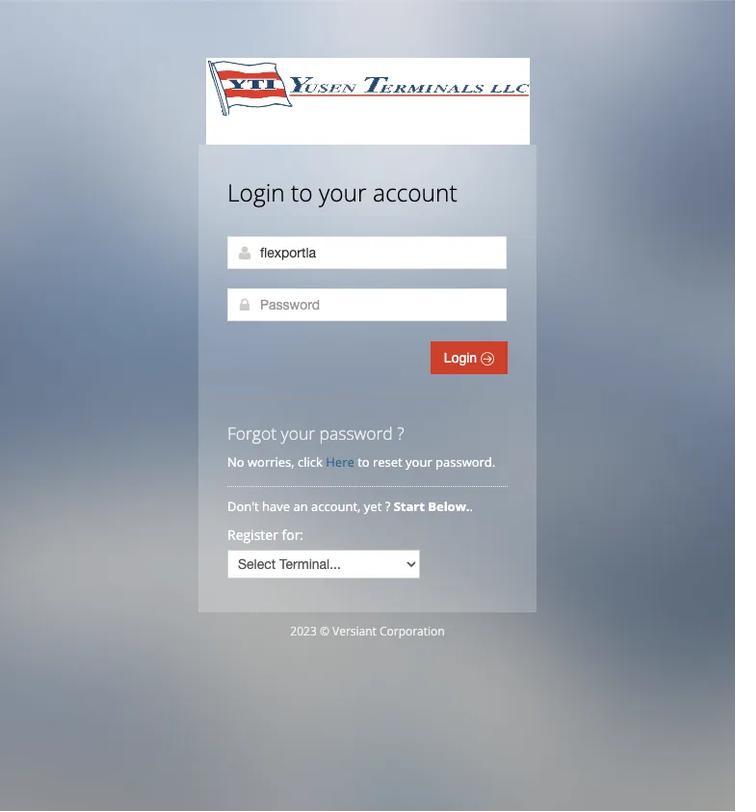Task type: locate. For each thing, give the bounding box(es) containing it.
to
[[291, 176, 313, 208], [358, 453, 370, 471]]

don't
[[228, 498, 259, 515]]

click
[[298, 453, 323, 471]]

login for login to your account
[[228, 176, 285, 208]]

1 horizontal spatial login
[[444, 350, 481, 365]]

2023 © versiant corporation
[[291, 623, 445, 639]]

reset
[[373, 453, 403, 471]]

versiant
[[333, 623, 377, 639]]

0 vertical spatial ?
[[398, 421, 405, 445]]

0 vertical spatial to
[[291, 176, 313, 208]]

0 vertical spatial login
[[228, 176, 285, 208]]

no
[[228, 453, 245, 471]]

login to your account
[[228, 176, 458, 208]]

login inside login button
[[444, 350, 481, 365]]

? right yet
[[385, 498, 391, 515]]

0 horizontal spatial ?
[[385, 498, 391, 515]]

Username text field
[[228, 236, 507, 269]]

start
[[394, 498, 425, 515]]

login
[[228, 176, 285, 208], [444, 350, 481, 365]]

2023
[[291, 623, 317, 639]]

your up username 'text field'
[[319, 176, 367, 208]]

0 horizontal spatial to
[[291, 176, 313, 208]]

login for login
[[444, 350, 481, 365]]

©
[[320, 623, 330, 639]]

lock image
[[237, 297, 253, 312]]

password.
[[436, 453, 496, 471]]

0 horizontal spatial login
[[228, 176, 285, 208]]

1 vertical spatial login
[[444, 350, 481, 365]]

below.
[[428, 498, 470, 515]]

?
[[398, 421, 405, 445], [385, 498, 391, 515]]

to inside forgot your password ? no worries, click here to reset your password.
[[358, 453, 370, 471]]

2 horizontal spatial your
[[406, 453, 433, 471]]

account,
[[312, 498, 361, 515]]

? up reset
[[398, 421, 405, 445]]

your
[[319, 176, 367, 208], [281, 421, 315, 445], [406, 453, 433, 471]]

forgot your password ? no worries, click here to reset your password.
[[228, 421, 496, 471]]

register
[[228, 526, 279, 544]]

? inside forgot your password ? no worries, click here to reset your password.
[[398, 421, 405, 445]]

your up click on the left of the page
[[281, 421, 315, 445]]

0 horizontal spatial your
[[281, 421, 315, 445]]

1 vertical spatial to
[[358, 453, 370, 471]]

to right the here link
[[358, 453, 370, 471]]

have
[[262, 498, 290, 515]]

don't have an account, yet ? start below. .
[[228, 498, 477, 515]]

1 horizontal spatial your
[[319, 176, 367, 208]]

password
[[320, 421, 393, 445]]

to up username 'text field'
[[291, 176, 313, 208]]

your right reset
[[406, 453, 433, 471]]

1 horizontal spatial to
[[358, 453, 370, 471]]

register for:
[[228, 526, 304, 544]]

1 horizontal spatial ?
[[398, 421, 405, 445]]



Task type: describe. For each thing, give the bounding box(es) containing it.
2 vertical spatial your
[[406, 453, 433, 471]]

for:
[[282, 526, 304, 544]]

worries,
[[248, 453, 295, 471]]

corporation
[[380, 623, 445, 639]]

1 vertical spatial ?
[[385, 498, 391, 515]]

user image
[[237, 245, 253, 260]]

0 vertical spatial your
[[319, 176, 367, 208]]

swapright image
[[481, 352, 495, 365]]

here
[[326, 453, 355, 471]]

forgot
[[228, 421, 277, 445]]

an
[[294, 498, 308, 515]]

login button
[[431, 341, 508, 374]]

Password password field
[[228, 288, 507, 321]]

yet
[[364, 498, 382, 515]]

1 vertical spatial your
[[281, 421, 315, 445]]

.
[[470, 498, 473, 515]]

here link
[[326, 453, 355, 471]]

account
[[373, 176, 458, 208]]



